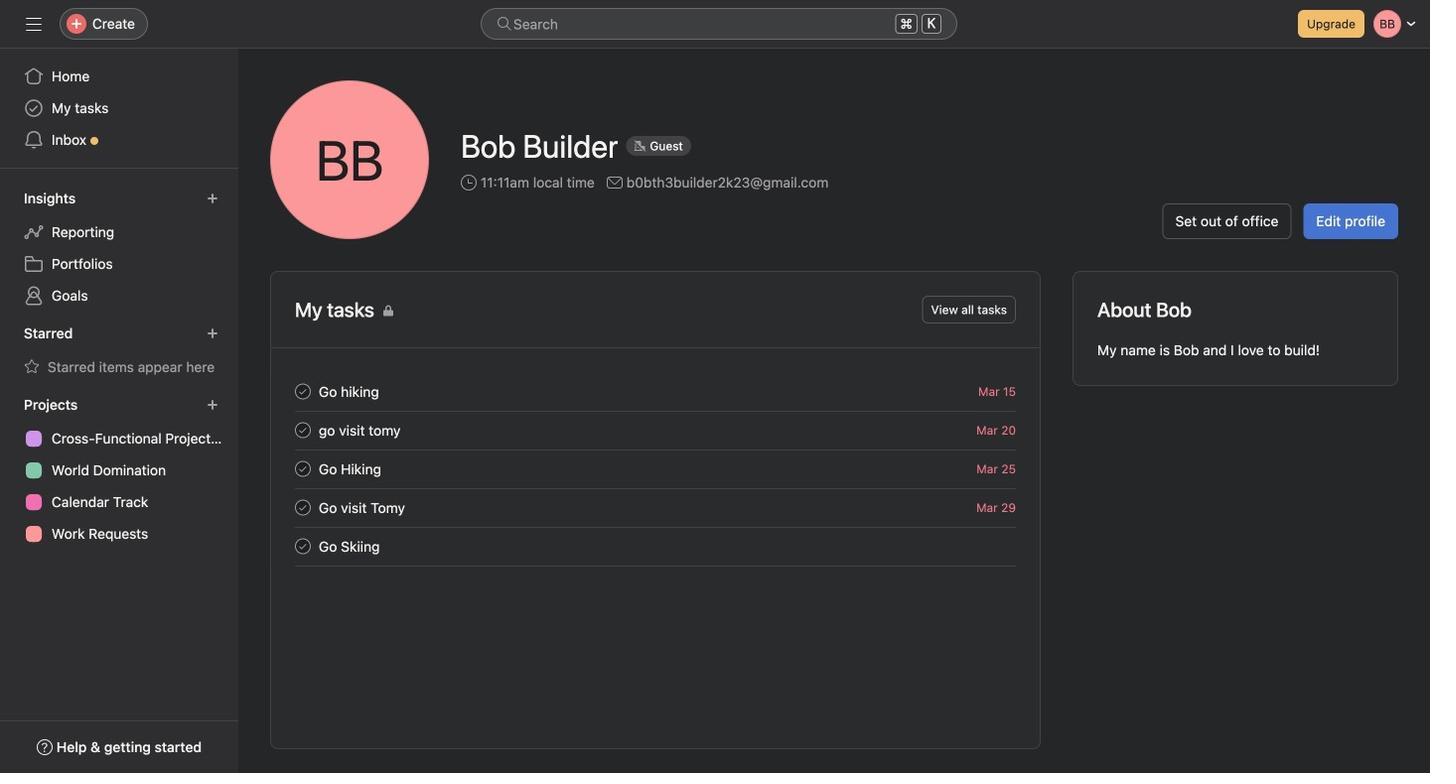 Task type: vqa. For each thing, say whether or not it's contained in the screenshot.
5th list item from the top
yes



Task type: describe. For each thing, give the bounding box(es) containing it.
mark complete image for 2nd mark complete option from the top
[[291, 457, 315, 481]]

insights element
[[0, 181, 238, 316]]

Mark complete checkbox
[[291, 419, 315, 443]]

hide sidebar image
[[26, 16, 42, 32]]

5 list item from the top
[[271, 527, 1040, 566]]

mark complete image for 3rd mark complete option from the top of the page
[[291, 496, 315, 520]]

Search tasks, projects, and more text field
[[481, 8, 958, 40]]

projects element
[[0, 387, 238, 554]]

2 list item from the top
[[271, 411, 1040, 450]]

1 list item from the top
[[271, 372, 1040, 411]]

3 mark complete checkbox from the top
[[291, 496, 315, 520]]

2 mark complete checkbox from the top
[[291, 457, 315, 481]]



Task type: locate. For each thing, give the bounding box(es) containing it.
1 mark complete image from the top
[[291, 457, 315, 481]]

mark complete image for 1st mark complete option from the bottom of the page
[[291, 535, 315, 559]]

mark complete image
[[291, 380, 315, 404], [291, 419, 315, 443], [291, 535, 315, 559]]

3 list item from the top
[[271, 450, 1040, 489]]

starred element
[[0, 316, 238, 387]]

1 vertical spatial mark complete image
[[291, 419, 315, 443]]

list item
[[271, 372, 1040, 411], [271, 411, 1040, 450], [271, 450, 1040, 489], [271, 489, 1040, 527], [271, 527, 1040, 566]]

mark complete image for 1st mark complete option from the top of the page
[[291, 380, 315, 404]]

1 vertical spatial mark complete image
[[291, 496, 315, 520]]

None field
[[481, 8, 958, 40]]

2 vertical spatial mark complete image
[[291, 535, 315, 559]]

3 mark complete image from the top
[[291, 535, 315, 559]]

0 vertical spatial mark complete image
[[291, 457, 315, 481]]

new insights image
[[207, 193, 219, 205]]

1 mark complete checkbox from the top
[[291, 380, 315, 404]]

0 vertical spatial mark complete image
[[291, 380, 315, 404]]

4 list item from the top
[[271, 489, 1040, 527]]

Mark complete checkbox
[[291, 380, 315, 404], [291, 457, 315, 481], [291, 496, 315, 520], [291, 535, 315, 559]]

new project or portfolio image
[[207, 399, 219, 411]]

add items to starred image
[[207, 328, 219, 340]]

2 mark complete image from the top
[[291, 496, 315, 520]]

2 mark complete image from the top
[[291, 419, 315, 443]]

mark complete image for mark complete checkbox
[[291, 419, 315, 443]]

global element
[[0, 49, 238, 168]]

mark complete image
[[291, 457, 315, 481], [291, 496, 315, 520]]

1 mark complete image from the top
[[291, 380, 315, 404]]

4 mark complete checkbox from the top
[[291, 535, 315, 559]]



